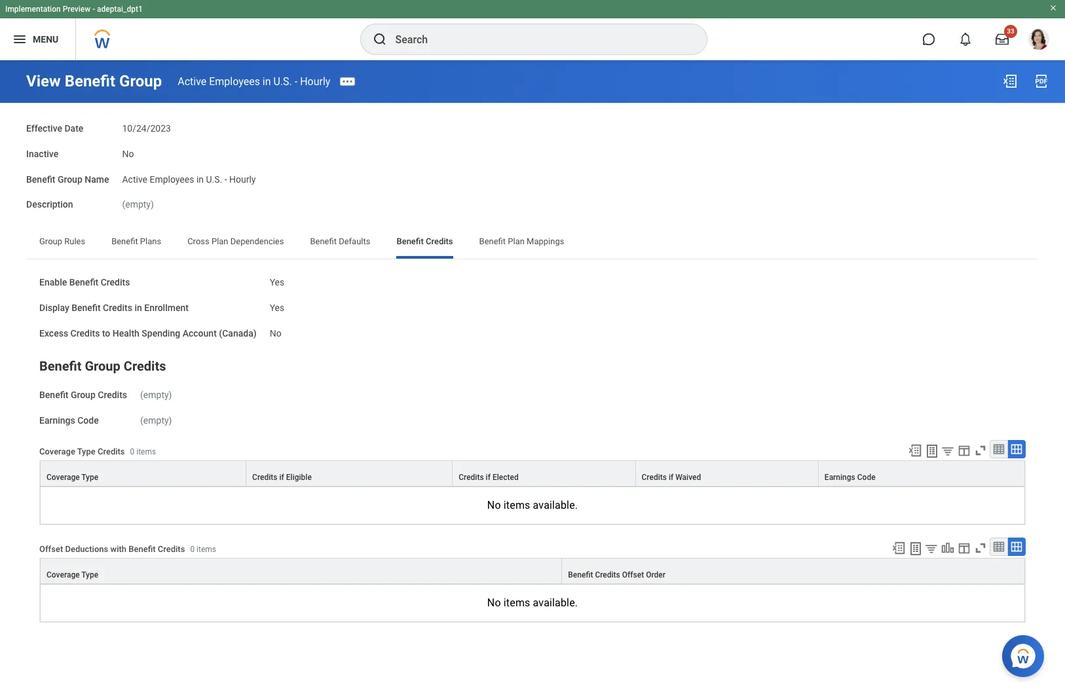 Task type: vqa. For each thing, say whether or not it's contained in the screenshot.


Task type: locate. For each thing, give the bounding box(es) containing it.
available. for credits
[[533, 597, 578, 609]]

0 vertical spatial -
[[92, 5, 95, 14]]

code
[[77, 415, 99, 426], [858, 473, 876, 482]]

1 vertical spatial benefit group credits
[[39, 390, 127, 401]]

1 benefit group credits from the top
[[39, 359, 166, 374]]

1 horizontal spatial in
[[197, 174, 204, 184]]

0 vertical spatial code
[[77, 415, 99, 426]]

plan left mappings
[[508, 237, 525, 246]]

2 coverage type from the top
[[47, 571, 98, 580]]

inbox large image
[[996, 33, 1009, 46]]

1 horizontal spatial 0
[[190, 545, 195, 554]]

- inside benefit group name element
[[225, 174, 227, 184]]

coverage type down 'deductions'
[[47, 571, 98, 580]]

1 vertical spatial u.s.
[[206, 174, 222, 184]]

type for deductions
[[81, 571, 98, 580]]

elected
[[493, 473, 519, 482]]

1 horizontal spatial employees
[[209, 75, 260, 87]]

1 vertical spatial no items available.
[[487, 597, 578, 609]]

if inside credits if elected popup button
[[486, 473, 491, 482]]

0 vertical spatial available.
[[533, 499, 578, 512]]

search image
[[372, 31, 388, 47]]

offset
[[39, 545, 63, 554], [622, 571, 644, 580]]

no items available.
[[487, 499, 578, 512], [487, 597, 578, 609]]

hourly inside benefit group name element
[[229, 174, 256, 184]]

2 row from the top
[[40, 558, 1026, 584]]

1 available. from the top
[[533, 499, 578, 512]]

benefit group credits up coverage type credits 0 items
[[39, 390, 127, 401]]

yes up excess credits to health spending account (canada) element
[[270, 303, 285, 313]]

1 vertical spatial in
[[197, 174, 204, 184]]

inactive element
[[122, 141, 134, 160]]

fullscreen image
[[974, 443, 988, 458]]

1 horizontal spatial earnings code
[[825, 473, 876, 482]]

1 vertical spatial select to filter grid data image
[[925, 542, 939, 556]]

2 vertical spatial -
[[225, 174, 227, 184]]

credits if eligible button
[[246, 461, 452, 486]]

1 horizontal spatial plan
[[508, 237, 525, 246]]

1 horizontal spatial earnings
[[825, 473, 856, 482]]

1 if from the left
[[279, 473, 284, 482]]

if for elected
[[486, 473, 491, 482]]

offset left order
[[622, 571, 644, 580]]

1 vertical spatial export to excel image
[[892, 541, 906, 556]]

0 vertical spatial offset
[[39, 545, 63, 554]]

0 vertical spatial select to filter grid data image
[[941, 444, 955, 458]]

2 yes from the top
[[270, 303, 285, 313]]

offset deductions with benefit credits 0 items
[[39, 545, 216, 554]]

select to filter grid data image right export to worksheets image
[[925, 542, 939, 556]]

employees inside benefit group name element
[[150, 174, 194, 184]]

view benefit group
[[26, 72, 162, 90]]

tab list
[[26, 227, 1039, 259]]

0 vertical spatial type
[[77, 447, 95, 457]]

1 horizontal spatial active
[[178, 75, 207, 87]]

1 vertical spatial available.
[[533, 597, 578, 609]]

active for active employees in u.s. - hourly link
[[178, 75, 207, 87]]

deductions
[[65, 545, 108, 554]]

if inside credits if waived popup button
[[669, 473, 674, 482]]

implementation
[[5, 5, 61, 14]]

0 horizontal spatial select to filter grid data image
[[925, 542, 939, 556]]

1 vertical spatial earnings
[[825, 473, 856, 482]]

in inside benefit group name element
[[197, 174, 204, 184]]

inactive
[[26, 149, 58, 159]]

2 vertical spatial in
[[135, 303, 142, 313]]

type
[[77, 447, 95, 457], [81, 473, 98, 482], [81, 571, 98, 580]]

click to view/edit grid preferences image
[[957, 541, 972, 556]]

1 horizontal spatial code
[[858, 473, 876, 482]]

1 vertical spatial employees
[[150, 174, 194, 184]]

1 no items available. from the top
[[487, 499, 578, 512]]

0 vertical spatial row
[[40, 461, 1026, 487]]

1 vertical spatial offset
[[622, 571, 644, 580]]

2 horizontal spatial in
[[263, 75, 271, 87]]

adeptai_dpt1
[[97, 5, 143, 14]]

tab list containing group rules
[[26, 227, 1039, 259]]

0 horizontal spatial 0
[[130, 448, 135, 457]]

2 if from the left
[[486, 473, 491, 482]]

in for active employees in u.s. - hourly link
[[263, 75, 271, 87]]

0 vertical spatial export to excel image
[[1003, 73, 1018, 89]]

1 plan from the left
[[212, 237, 228, 246]]

if
[[279, 473, 284, 482], [486, 473, 491, 482], [669, 473, 674, 482]]

(empty)
[[122, 199, 154, 210], [140, 390, 172, 401], [140, 415, 172, 426]]

employees for benefit group name element
[[150, 174, 194, 184]]

earnings
[[39, 415, 75, 426], [825, 473, 856, 482]]

to
[[102, 328, 110, 338]]

date
[[65, 123, 83, 134]]

1 horizontal spatial hourly
[[300, 75, 331, 87]]

1 row from the top
[[40, 461, 1026, 487]]

coverage type credits 0 items
[[39, 447, 156, 457]]

0 vertical spatial active
[[178, 75, 207, 87]]

0
[[130, 448, 135, 457], [190, 545, 195, 554]]

u.s. for benefit group name element
[[206, 174, 222, 184]]

table image
[[993, 443, 1006, 456]]

available. for items
[[533, 499, 578, 512]]

2 available. from the top
[[533, 597, 578, 609]]

if left waived on the right bottom
[[669, 473, 674, 482]]

1 horizontal spatial export to excel image
[[1003, 73, 1018, 89]]

1 horizontal spatial -
[[225, 174, 227, 184]]

1 vertical spatial coverage type button
[[41, 559, 562, 584]]

u.s. inside benefit group name element
[[206, 174, 222, 184]]

0 vertical spatial earnings code
[[39, 415, 99, 426]]

coverage
[[39, 447, 75, 457], [47, 473, 80, 482], [47, 571, 80, 580]]

0 horizontal spatial -
[[92, 5, 95, 14]]

1 vertical spatial row
[[40, 558, 1026, 584]]

0 vertical spatial toolbar
[[902, 440, 1026, 461]]

2 coverage type button from the top
[[41, 559, 562, 584]]

0 horizontal spatial code
[[77, 415, 99, 426]]

active
[[178, 75, 207, 87], [122, 174, 147, 184]]

view
[[26, 72, 61, 90]]

1 vertical spatial active employees in u.s. - hourly
[[122, 174, 256, 184]]

active employees in u.s. - hourly
[[178, 75, 331, 87], [122, 174, 256, 184]]

33 button
[[988, 25, 1018, 54]]

0 vertical spatial coverage type
[[47, 473, 98, 482]]

earnings code
[[39, 415, 99, 426], [825, 473, 876, 482]]

coverage type for type
[[47, 473, 98, 482]]

coverage type down coverage type credits 0 items
[[47, 473, 98, 482]]

if left elected
[[486, 473, 491, 482]]

0 horizontal spatial offset
[[39, 545, 63, 554]]

1 vertical spatial 0
[[190, 545, 195, 554]]

active employees in u.s. - hourly link
[[178, 75, 331, 87]]

0 vertical spatial no items available.
[[487, 499, 578, 512]]

0 vertical spatial yes
[[270, 277, 285, 288]]

toolbar for items
[[902, 440, 1026, 461]]

1 vertical spatial earnings code
[[825, 473, 876, 482]]

select to filter grid data image
[[941, 444, 955, 458], [925, 542, 939, 556]]

earnings inside earnings code popup button
[[825, 473, 856, 482]]

offset left 'deductions'
[[39, 545, 63, 554]]

credits inside tab list
[[426, 237, 453, 246]]

active inside benefit group name element
[[122, 174, 147, 184]]

1 vertical spatial -
[[295, 75, 298, 87]]

0 vertical spatial 0
[[130, 448, 135, 457]]

2 no items available. from the top
[[487, 597, 578, 609]]

1 vertical spatial toolbar
[[886, 538, 1026, 558]]

0 vertical spatial benefit group credits
[[39, 359, 166, 374]]

1 vertical spatial code
[[858, 473, 876, 482]]

0 horizontal spatial employees
[[150, 174, 194, 184]]

0 horizontal spatial earnings
[[39, 415, 75, 426]]

benefit group credits down to at left
[[39, 359, 166, 374]]

1 coverage type from the top
[[47, 473, 98, 482]]

employees
[[209, 75, 260, 87], [150, 174, 194, 184]]

1 vertical spatial active
[[122, 174, 147, 184]]

code inside popup button
[[858, 473, 876, 482]]

group rules
[[39, 237, 85, 246]]

export to excel image left export to worksheets image
[[892, 541, 906, 556]]

1 coverage type button from the top
[[41, 461, 246, 486]]

3 if from the left
[[669, 473, 674, 482]]

coverage type button for credits
[[41, 559, 562, 584]]

yes up display benefit credits in enrollment element
[[270, 277, 285, 288]]

export to worksheets image
[[925, 443, 940, 459]]

0 horizontal spatial export to excel image
[[892, 541, 906, 556]]

close environment banner image
[[1050, 4, 1058, 12]]

group up coverage type credits 0 items
[[71, 390, 96, 401]]

0 vertical spatial coverage type button
[[41, 461, 246, 486]]

no items available. for credits
[[487, 597, 578, 609]]

fullscreen image
[[974, 541, 988, 556]]

yes
[[270, 277, 285, 288], [270, 303, 285, 313]]

mappings
[[527, 237, 564, 246]]

2 horizontal spatial if
[[669, 473, 674, 482]]

excess credits to health spending account (canada)
[[39, 328, 257, 338]]

items inside coverage type credits 0 items
[[136, 448, 156, 457]]

if left eligible
[[279, 473, 284, 482]]

2 vertical spatial coverage
[[47, 571, 80, 580]]

plan
[[212, 237, 228, 246], [508, 237, 525, 246]]

2 plan from the left
[[508, 237, 525, 246]]

display benefit credits in enrollment
[[39, 303, 189, 313]]

items
[[136, 448, 156, 457], [504, 499, 530, 512], [197, 545, 216, 554], [504, 597, 530, 609]]

2 vertical spatial (empty)
[[140, 415, 172, 426]]

-
[[92, 5, 95, 14], [295, 75, 298, 87], [225, 174, 227, 184]]

2 vertical spatial type
[[81, 571, 98, 580]]

active for benefit group name element
[[122, 174, 147, 184]]

coverage type
[[47, 473, 98, 482], [47, 571, 98, 580]]

if inside credits if eligible popup button
[[279, 473, 284, 482]]

0 inside offset deductions with benefit credits 0 items
[[190, 545, 195, 554]]

enrollment
[[144, 303, 189, 313]]

with
[[110, 545, 126, 554]]

excess credits to health spending account (canada) element
[[270, 320, 282, 340]]

group left rules
[[39, 237, 62, 246]]

defaults
[[339, 237, 371, 246]]

plan right the cross
[[212, 237, 228, 246]]

1 vertical spatial type
[[81, 473, 98, 482]]

Search Workday  search field
[[395, 25, 680, 54]]

0 vertical spatial hourly
[[300, 75, 331, 87]]

- for benefit group name element
[[225, 174, 227, 184]]

plan for cross
[[212, 237, 228, 246]]

0 vertical spatial active employees in u.s. - hourly
[[178, 75, 331, 87]]

table image
[[993, 541, 1006, 554]]

group inside tab list
[[39, 237, 62, 246]]

menu banner
[[0, 0, 1066, 60]]

export to excel image
[[1003, 73, 1018, 89], [892, 541, 906, 556]]

0 horizontal spatial active
[[122, 174, 147, 184]]

benefit group credits
[[39, 359, 166, 374], [39, 390, 127, 401]]

1 horizontal spatial if
[[486, 473, 491, 482]]

0 vertical spatial in
[[263, 75, 271, 87]]

select to filter grid data image right export to worksheets icon
[[941, 444, 955, 458]]

toolbar
[[902, 440, 1026, 461], [886, 538, 1026, 558]]

available.
[[533, 499, 578, 512], [533, 597, 578, 609]]

(empty) for benefit group credits
[[140, 390, 172, 401]]

waived
[[676, 473, 701, 482]]

benefit plans
[[111, 237, 161, 246]]

0 horizontal spatial u.s.
[[206, 174, 222, 184]]

notifications large image
[[959, 33, 972, 46]]

1 yes from the top
[[270, 277, 285, 288]]

1 vertical spatial yes
[[270, 303, 285, 313]]

coverage type button
[[41, 461, 246, 486], [41, 559, 562, 584]]

export to excel image
[[908, 443, 923, 458]]

0 horizontal spatial hourly
[[229, 174, 256, 184]]

1 vertical spatial hourly
[[229, 174, 256, 184]]

eligible
[[286, 473, 312, 482]]

1 horizontal spatial offset
[[622, 571, 644, 580]]

effective
[[26, 123, 62, 134]]

group up effective date "element"
[[119, 72, 162, 90]]

no items available. for items
[[487, 499, 578, 512]]

hourly for benefit group name element
[[229, 174, 256, 184]]

1 vertical spatial (empty)
[[140, 390, 172, 401]]

credits
[[426, 237, 453, 246], [101, 277, 130, 288], [103, 303, 132, 313], [71, 328, 100, 338], [124, 359, 166, 374], [98, 390, 127, 401], [98, 447, 125, 457], [252, 473, 278, 482], [459, 473, 484, 482], [642, 473, 667, 482], [158, 545, 185, 554], [595, 571, 620, 580]]

in for benefit group name element
[[197, 174, 204, 184]]

1 vertical spatial coverage
[[47, 473, 80, 482]]

active employees in u.s. - hourly for benefit group name element
[[122, 174, 256, 184]]

u.s.
[[274, 75, 292, 87], [206, 174, 222, 184]]

rules
[[64, 237, 85, 246]]

hourly
[[300, 75, 331, 87], [229, 174, 256, 184]]

0 vertical spatial u.s.
[[274, 75, 292, 87]]

1 horizontal spatial select to filter grid data image
[[941, 444, 955, 458]]

0 horizontal spatial if
[[279, 473, 284, 482]]

display benefit credits in enrollment element
[[270, 295, 285, 314]]

1 vertical spatial coverage type
[[47, 571, 98, 580]]

2 horizontal spatial -
[[295, 75, 298, 87]]

yes for enable benefit credits
[[270, 277, 285, 288]]

0 vertical spatial earnings
[[39, 415, 75, 426]]

if for eligible
[[279, 473, 284, 482]]

no
[[122, 149, 134, 159], [270, 328, 282, 338], [487, 499, 501, 512], [487, 597, 501, 609]]

0 vertical spatial employees
[[209, 75, 260, 87]]

earnings code button
[[819, 461, 1025, 486]]

0 vertical spatial (empty)
[[122, 199, 154, 210]]

group
[[119, 72, 162, 90], [58, 174, 82, 184], [39, 237, 62, 246], [85, 359, 120, 374], [71, 390, 96, 401]]

row
[[40, 461, 1026, 487], [40, 558, 1026, 584]]

0 horizontal spatial plan
[[212, 237, 228, 246]]

1 horizontal spatial u.s.
[[274, 75, 292, 87]]

export to excel image left view printable version (pdf) icon
[[1003, 73, 1018, 89]]

benefit
[[65, 72, 115, 90], [26, 174, 55, 184], [111, 237, 138, 246], [310, 237, 337, 246], [397, 237, 424, 246], [479, 237, 506, 246], [69, 277, 98, 288], [72, 303, 101, 313], [39, 359, 82, 374], [39, 390, 68, 401], [129, 545, 156, 554], [568, 571, 593, 580]]

benefit plan mappings
[[479, 237, 564, 246]]

yes for display benefit credits in enrollment
[[270, 303, 285, 313]]

in
[[263, 75, 271, 87], [197, 174, 204, 184], [135, 303, 142, 313]]



Task type: describe. For each thing, give the bounding box(es) containing it.
view benefit group main content
[[0, 60, 1066, 670]]

name
[[85, 174, 109, 184]]

group left name
[[58, 174, 82, 184]]

export to excel image for view benefit group
[[1003, 73, 1018, 89]]

active employees in u.s. - hourly for active employees in u.s. - hourly link
[[178, 75, 331, 87]]

expand table image
[[1010, 541, 1024, 554]]

coverage type for deductions
[[47, 571, 98, 580]]

toolbar for credits
[[886, 538, 1026, 558]]

offset inside benefit credits offset order popup button
[[622, 571, 644, 580]]

benefit credits
[[397, 237, 453, 246]]

coverage for coverage
[[47, 473, 80, 482]]

benefit defaults
[[310, 237, 371, 246]]

enable
[[39, 277, 67, 288]]

credits inside popup button
[[642, 473, 667, 482]]

benefit credits offset order
[[568, 571, 666, 580]]

health
[[113, 328, 139, 338]]

10/24/2023
[[122, 123, 171, 134]]

0 horizontal spatial earnings code
[[39, 415, 99, 426]]

benefit group name element
[[122, 166, 256, 186]]

employees for active employees in u.s. - hourly link
[[209, 75, 260, 87]]

credits if elected button
[[453, 461, 635, 486]]

effective date element
[[122, 115, 171, 135]]

benefit credits offset order button
[[562, 559, 1025, 584]]

(empty) for description
[[122, 199, 154, 210]]

items inside offset deductions with benefit credits 0 items
[[197, 545, 216, 554]]

enable benefit credits
[[39, 277, 130, 288]]

- inside menu banner
[[92, 5, 95, 14]]

credits if eligible
[[252, 473, 312, 482]]

33
[[1007, 28, 1015, 35]]

plans
[[140, 237, 161, 246]]

if for waived
[[669, 473, 674, 482]]

view printable version (pdf) image
[[1034, 73, 1050, 89]]

spending
[[142, 328, 180, 338]]

credits if waived
[[642, 473, 701, 482]]

(canada)
[[219, 328, 257, 338]]

hourly for active employees in u.s. - hourly link
[[300, 75, 331, 87]]

benefit inside popup button
[[568, 571, 593, 580]]

credits if elected
[[459, 473, 519, 482]]

preview
[[63, 5, 91, 14]]

0 horizontal spatial in
[[135, 303, 142, 313]]

earnings code inside popup button
[[825, 473, 876, 482]]

cross
[[188, 237, 210, 246]]

enable benefit credits element
[[270, 269, 285, 289]]

select to filter grid data image for credits
[[925, 542, 939, 556]]

export to worksheets image
[[908, 541, 924, 557]]

profile logan mcneil image
[[1029, 29, 1050, 52]]

menu button
[[0, 18, 76, 60]]

0 vertical spatial coverage
[[39, 447, 75, 457]]

plan for benefit
[[508, 237, 525, 246]]

dependencies
[[230, 237, 284, 246]]

credits if waived button
[[636, 461, 818, 486]]

type for type
[[81, 473, 98, 482]]

effective date
[[26, 123, 83, 134]]

row for items
[[40, 461, 1026, 487]]

expand/collapse chart image
[[941, 541, 955, 556]]

(empty) for earnings code
[[140, 415, 172, 426]]

coverage type button for items
[[41, 461, 246, 486]]

cross plan dependencies
[[188, 237, 284, 246]]

row for credits
[[40, 558, 1026, 584]]

menu
[[33, 34, 58, 44]]

click to view/edit grid preferences image
[[957, 443, 972, 458]]

coverage for offset
[[47, 571, 80, 580]]

order
[[646, 571, 666, 580]]

2 benefit group credits from the top
[[39, 390, 127, 401]]

excess
[[39, 328, 68, 338]]

implementation preview -   adeptai_dpt1
[[5, 5, 143, 14]]

export to excel image for offset deductions with benefit credits
[[892, 541, 906, 556]]

account
[[183, 328, 217, 338]]

justify image
[[12, 31, 28, 47]]

u.s. for active employees in u.s. - hourly link
[[274, 75, 292, 87]]

expand table image
[[1010, 443, 1024, 456]]

tab list inside view benefit group main content
[[26, 227, 1039, 259]]

group down to at left
[[85, 359, 120, 374]]

description
[[26, 199, 73, 210]]

benefit group name
[[26, 174, 109, 184]]

display
[[39, 303, 69, 313]]

- for active employees in u.s. - hourly link
[[295, 75, 298, 87]]

select to filter grid data image for items
[[941, 444, 955, 458]]

0 inside coverage type credits 0 items
[[130, 448, 135, 457]]



